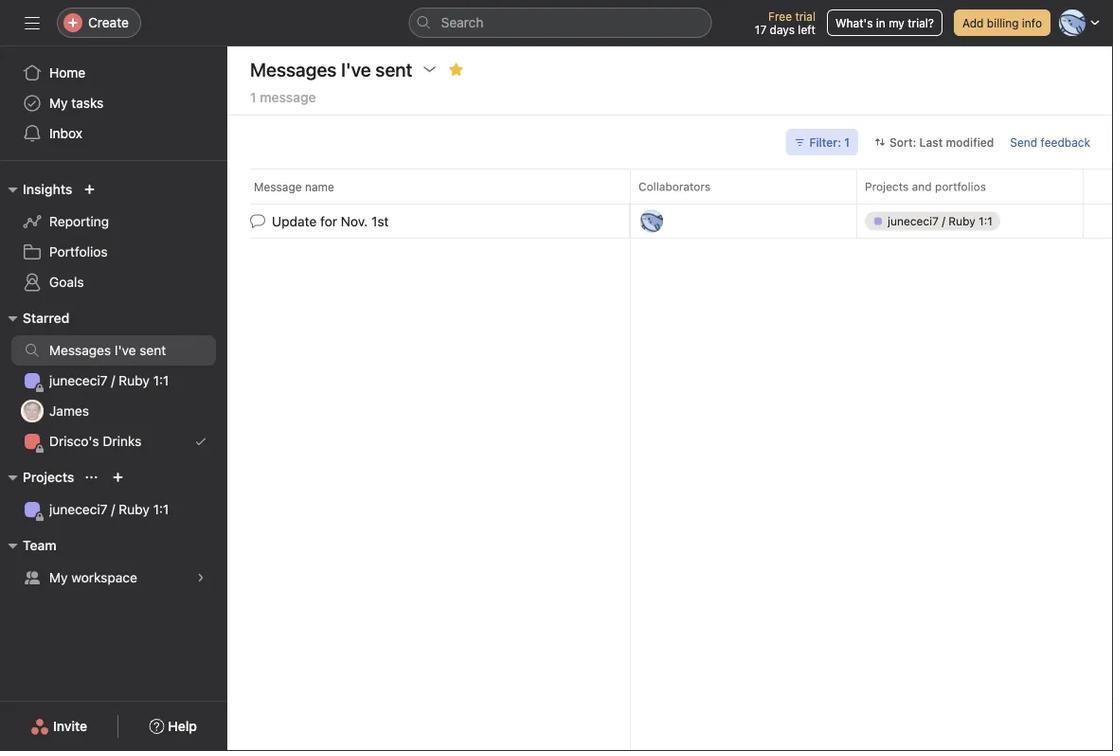 Task type: locate. For each thing, give the bounding box(es) containing it.
0 vertical spatial /
[[111, 373, 115, 389]]

1 / from the top
[[111, 373, 115, 389]]

my workspace link
[[11, 563, 216, 593]]

projects
[[865, 180, 909, 193], [23, 470, 74, 485]]

1 vertical spatial my
[[49, 570, 68, 586]]

projects for projects and portfolios
[[865, 180, 909, 193]]

1 right filter:
[[845, 136, 850, 149]]

search list box
[[409, 8, 712, 38]]

add
[[963, 16, 984, 29]]

0 horizontal spatial projects
[[23, 470, 74, 485]]

search button
[[409, 8, 712, 38]]

sort:
[[890, 136, 917, 149]]

drisco's
[[49, 434, 99, 449]]

left
[[798, 23, 816, 36]]

feedback
[[1041, 136, 1091, 149]]

create button
[[57, 8, 141, 38]]

i've
[[115, 343, 136, 358]]

1 vertical spatial /
[[111, 502, 115, 517]]

junececi7 / ruby 1:1 link
[[11, 366, 216, 396], [11, 495, 216, 525]]

messages left 'i've'
[[49, 343, 111, 358]]

1 horizontal spatial projects
[[865, 180, 909, 193]]

starred element
[[0, 301, 227, 461]]

invite
[[53, 719, 87, 735]]

0 vertical spatial projects
[[865, 180, 909, 193]]

i've sent
[[341, 58, 413, 80]]

0 vertical spatial my
[[49, 95, 68, 111]]

show options, current sort, top image
[[86, 472, 97, 483]]

0 vertical spatial 1:1
[[153, 373, 169, 389]]

messages
[[250, 58, 337, 80], [49, 343, 111, 358]]

0 vertical spatial messages
[[250, 58, 337, 80]]

1:1 up teams element
[[153, 502, 169, 517]]

help
[[168, 719, 197, 735]]

1:1
[[153, 373, 169, 389], [153, 502, 169, 517]]

0 horizontal spatial messages
[[49, 343, 111, 358]]

update for nov. 1st row
[[227, 202, 1114, 240]]

what's in my trial?
[[836, 16, 934, 29]]

junececi7 inside starred element
[[49, 373, 108, 389]]

2 my from the top
[[49, 570, 68, 586]]

free trial 17 days left
[[755, 9, 816, 36]]

nov.
[[341, 213, 368, 229]]

drisco's drinks
[[49, 434, 142, 449]]

my tasks
[[49, 95, 104, 111]]

message
[[260, 90, 316, 105]]

team button
[[0, 535, 57, 557]]

junececi7 / ruby 1:1 down new project or portfolio 'icon'
[[49, 502, 169, 517]]

junececi7 up "james"
[[49, 373, 108, 389]]

junececi7 inside 'projects' element
[[49, 502, 108, 517]]

2 junececi7 / ruby 1:1 from the top
[[49, 502, 169, 517]]

1 junececi7 from the top
[[49, 373, 108, 389]]

sort: last modified
[[890, 136, 995, 149]]

1 vertical spatial 1
[[845, 136, 850, 149]]

add billing info
[[963, 16, 1043, 29]]

james
[[49, 403, 89, 419]]

reporting link
[[11, 207, 216, 237]]

junececi7 / ruby 1:1 inside 'projects' element
[[49, 502, 169, 517]]

1 vertical spatial junececi7 / ruby 1:1
[[49, 502, 169, 517]]

update for nov. 1st
[[272, 213, 389, 229]]

junececi7 / ruby 1:1 down messages i've sent
[[49, 373, 169, 389]]

1 vertical spatial projects
[[23, 470, 74, 485]]

collaborators
[[639, 180, 711, 193]]

my inside teams element
[[49, 570, 68, 586]]

row containing message name
[[227, 169, 1114, 204]]

0 vertical spatial 1
[[250, 90, 256, 105]]

projects inside dropdown button
[[23, 470, 74, 485]]

trial
[[796, 9, 816, 23]]

in
[[876, 16, 886, 29]]

reporting
[[49, 214, 109, 229]]

ruby down new project or portfolio 'icon'
[[119, 502, 150, 517]]

insights element
[[0, 172, 227, 301]]

1 vertical spatial junececi7
[[49, 502, 108, 517]]

send
[[1011, 136, 1038, 149]]

name
[[305, 180, 334, 193]]

projects and portfolios
[[865, 180, 987, 193]]

junececi7 / ruby 1:1 link down messages i've sent
[[11, 366, 216, 396]]

2 junececi7 / ruby 1:1 link from the top
[[11, 495, 216, 525]]

1 vertical spatial messages
[[49, 343, 111, 358]]

projects left and
[[865, 180, 909, 193]]

ruby down 'i've'
[[119, 373, 150, 389]]

junececi7 / ruby 1:1
[[49, 373, 169, 389], [49, 502, 169, 517]]

junececi7 for first junececi7 / ruby 1:1 link from the top
[[49, 373, 108, 389]]

team
[[23, 538, 57, 553]]

0 vertical spatial ruby
[[119, 373, 150, 389]]

drisco's drinks link
[[11, 426, 216, 457]]

/ down 'messages i've sent' link
[[111, 373, 115, 389]]

modified
[[946, 136, 995, 149]]

teams element
[[0, 529, 227, 597]]

projects element
[[0, 461, 227, 529]]

2 / from the top
[[111, 502, 115, 517]]

1 ruby from the top
[[119, 373, 150, 389]]

1 horizontal spatial messages
[[250, 58, 337, 80]]

send feedback link
[[1011, 134, 1091, 151]]

my inside "link"
[[49, 95, 68, 111]]

0 vertical spatial junececi7
[[49, 373, 108, 389]]

1 vertical spatial junececi7 / ruby 1:1 link
[[11, 495, 216, 525]]

1 1:1 from the top
[[153, 373, 169, 389]]

what's
[[836, 16, 873, 29]]

2 1:1 from the top
[[153, 502, 169, 517]]

junececi7 down the show options, current sort, top image
[[49, 502, 108, 517]]

junececi7
[[49, 373, 108, 389], [49, 502, 108, 517]]

my for my workspace
[[49, 570, 68, 586]]

/ down new project or portfolio 'icon'
[[111, 502, 115, 517]]

1 vertical spatial ruby
[[119, 502, 150, 517]]

see details, my workspace image
[[195, 572, 207, 584]]

1
[[250, 90, 256, 105], [845, 136, 850, 149]]

0 vertical spatial junececi7 / ruby 1:1 link
[[11, 366, 216, 396]]

ja
[[26, 405, 38, 418]]

conversation name for update for nov. 1st cell
[[227, 204, 630, 239]]

0 vertical spatial junececi7 / ruby 1:1
[[49, 373, 169, 389]]

days
[[770, 23, 795, 36]]

2 junececi7 from the top
[[49, 502, 108, 517]]

portfolios link
[[11, 237, 216, 267]]

/
[[111, 373, 115, 389], [111, 502, 115, 517]]

invite button
[[18, 710, 100, 744]]

1 junececi7 / ruby 1:1 from the top
[[49, 373, 169, 389]]

messages up message
[[250, 58, 337, 80]]

actions image
[[422, 62, 437, 77]]

my left tasks
[[49, 95, 68, 111]]

my
[[49, 95, 68, 111], [49, 570, 68, 586]]

messages for messages i've sent
[[250, 58, 337, 80]]

1 vertical spatial 1:1
[[153, 502, 169, 517]]

my
[[889, 16, 905, 29]]

new project or portfolio image
[[112, 472, 124, 483]]

projects left the show options, current sort, top image
[[23, 470, 74, 485]]

cell
[[857, 204, 1084, 239]]

2 ruby from the top
[[119, 502, 150, 517]]

new image
[[84, 184, 95, 195]]

1:1 down sent
[[153, 373, 169, 389]]

starred
[[23, 310, 70, 326]]

junececi7 / ruby 1:1 inside starred element
[[49, 373, 169, 389]]

projects inside column header
[[865, 180, 909, 193]]

junececi7 / ruby 1:1 link down new project or portfolio 'icon'
[[11, 495, 216, 525]]

inbox
[[49, 126, 82, 141]]

row
[[227, 169, 1114, 204], [250, 203, 1114, 205]]

my down 'team'
[[49, 570, 68, 586]]

messages inside starred element
[[49, 343, 111, 358]]

1 my from the top
[[49, 95, 68, 111]]

ruby
[[119, 373, 150, 389], [119, 502, 150, 517]]

1 left message
[[250, 90, 256, 105]]

ruby inside 'projects' element
[[119, 502, 150, 517]]



Task type: describe. For each thing, give the bounding box(es) containing it.
billing
[[987, 16, 1019, 29]]

update
[[272, 213, 317, 229]]

messages i've sent link
[[11, 336, 216, 366]]

junececi7 for junececi7 / ruby 1:1 link in the 'projects' element
[[49, 502, 108, 517]]

remove from starred image
[[449, 62, 464, 77]]

add billing info button
[[954, 9, 1051, 36]]

starred button
[[0, 307, 70, 330]]

goals
[[49, 274, 84, 290]]

filter:
[[810, 136, 842, 149]]

my tasks link
[[11, 88, 216, 118]]

projects for projects
[[23, 470, 74, 485]]

portfolios
[[49, 244, 108, 260]]

cell inside update for nov. 1st row
[[857, 204, 1084, 239]]

goals link
[[11, 267, 216, 298]]

ruby inside starred element
[[119, 373, 150, 389]]

free
[[769, 9, 792, 23]]

hide sidebar image
[[25, 15, 40, 30]]

global element
[[0, 46, 227, 160]]

for
[[320, 213, 337, 229]]

/ inside 'projects' element
[[111, 502, 115, 517]]

projects button
[[0, 466, 74, 489]]

1 junececi7 / ruby 1:1 link from the top
[[11, 366, 216, 396]]

portfolios
[[935, 180, 987, 193]]

tasks
[[71, 95, 104, 111]]

trial?
[[908, 16, 934, 29]]

1:1 inside starred element
[[153, 373, 169, 389]]

send feedback
[[1011, 136, 1091, 149]]

1 message
[[250, 90, 316, 105]]

messages for messages i've sent
[[49, 343, 111, 358]]

message
[[254, 180, 302, 193]]

info
[[1022, 16, 1043, 29]]

1:1 inside 'projects' element
[[153, 502, 169, 517]]

create
[[88, 15, 129, 30]]

my for my tasks
[[49, 95, 68, 111]]

sent
[[140, 343, 166, 358]]

messages i've sent
[[250, 58, 413, 80]]

last
[[920, 136, 943, 149]]

search
[[441, 15, 484, 30]]

1st
[[372, 213, 389, 229]]

what's in my trial? button
[[827, 9, 943, 36]]

17
[[755, 23, 767, 36]]

1 horizontal spatial 1
[[845, 136, 850, 149]]

filter: 1 button
[[786, 129, 859, 155]]

insights
[[23, 181, 72, 197]]

0 horizontal spatial 1
[[250, 90, 256, 105]]

inbox link
[[11, 118, 216, 149]]

home link
[[11, 58, 216, 88]]

1 message button
[[250, 90, 316, 115]]

insights button
[[0, 178, 72, 201]]

message name column header
[[250, 169, 636, 204]]

messages i've sent
[[49, 343, 166, 358]]

/ inside starred element
[[111, 373, 115, 389]]

home
[[49, 65, 86, 81]]

drinks
[[103, 434, 142, 449]]

projects and portfolios column header
[[857, 169, 1089, 204]]

help button
[[137, 710, 209, 744]]

and
[[912, 180, 932, 193]]

sort: last modified button
[[866, 129, 1003, 155]]

message name
[[254, 180, 334, 193]]

workspace
[[71, 570, 137, 586]]

junececi7 / ruby 1:1 link inside 'projects' element
[[11, 495, 216, 525]]

collaborators column header
[[630, 169, 862, 204]]

filter: 1
[[810, 136, 850, 149]]

my workspace
[[49, 570, 137, 586]]



Task type: vqa. For each thing, say whether or not it's contained in the screenshot.
1st / from the top of the page
yes



